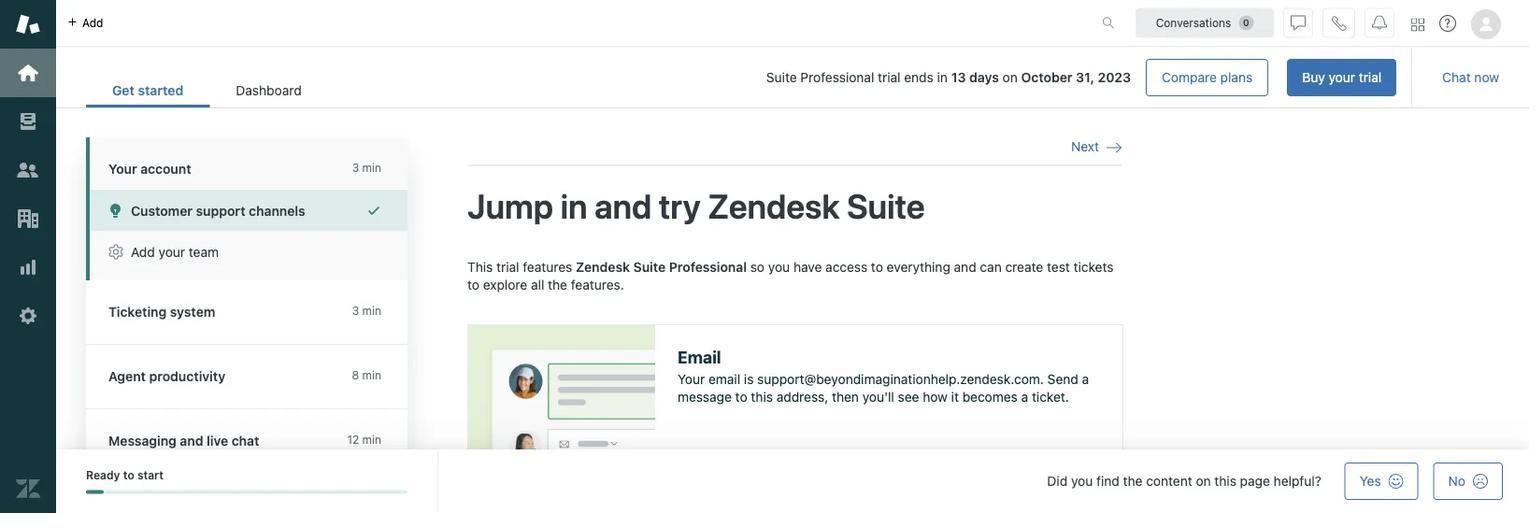 Task type: vqa. For each thing, say whether or not it's contained in the screenshot.
left professional
yes



Task type: locate. For each thing, give the bounding box(es) containing it.
no
[[1449, 474, 1466, 489]]

13
[[952, 70, 966, 85]]

trial left ends
[[878, 70, 901, 85]]

tickets
[[1074, 259, 1114, 275]]

organizations image
[[16, 207, 40, 231]]

2 3 from the top
[[352, 304, 359, 317]]

this
[[468, 259, 493, 275]]

tab list
[[86, 73, 328, 108]]

started
[[138, 83, 184, 98]]

to left the start at bottom left
[[123, 469, 134, 482]]

1 horizontal spatial this
[[1215, 474, 1237, 489]]

button displays agent's chat status as invisible. image
[[1291, 15, 1306, 30]]

0 vertical spatial a
[[1083, 371, 1090, 387]]

get
[[112, 83, 135, 98]]

chat
[[232, 433, 259, 449]]

1 vertical spatial professional
[[669, 259, 747, 275]]

1 horizontal spatial your
[[678, 371, 705, 387]]

try
[[659, 186, 701, 226]]

support@beyondimaginationhelp.zendesk.com.
[[758, 371, 1044, 387]]

zendesk
[[708, 186, 840, 226], [576, 259, 630, 275]]

trial up explore
[[497, 259, 519, 275]]

1 horizontal spatial trial
[[878, 70, 901, 85]]

professional left ends
[[801, 70, 875, 85]]

add
[[131, 245, 155, 260]]

0 horizontal spatial zendesk
[[576, 259, 630, 275]]

2 vertical spatial suite
[[634, 259, 666, 275]]

min for your account
[[362, 161, 382, 174]]

address,
[[777, 389, 829, 405]]

this inside email your email is support@beyondimaginationhelp.zendesk.com. send a message to this address, then you'll see how it becomes a ticket.
[[751, 389, 773, 405]]

1 horizontal spatial in
[[938, 70, 948, 85]]

october
[[1022, 70, 1073, 85]]

0 vertical spatial 3
[[352, 161, 359, 174]]

1 horizontal spatial the
[[1124, 474, 1143, 489]]

content-title region
[[468, 185, 1122, 228]]

3 inside your account heading
[[352, 161, 359, 174]]

in left 13 at the right top of page
[[938, 70, 948, 85]]

2 horizontal spatial and
[[954, 259, 977, 275]]

1 horizontal spatial suite
[[767, 70, 797, 85]]

0 vertical spatial in
[[938, 70, 948, 85]]

features
[[523, 259, 573, 275]]

1 3 min from the top
[[352, 161, 382, 174]]

2 horizontal spatial trial
[[1360, 70, 1382, 85]]

team
[[189, 245, 219, 260]]

find
[[1097, 474, 1120, 489]]

ready to start
[[86, 469, 164, 482]]

professional
[[801, 70, 875, 85], [669, 259, 747, 275]]

0 horizontal spatial this
[[751, 389, 773, 405]]

you
[[769, 259, 790, 275], [1072, 474, 1093, 489]]

professional left so
[[669, 259, 747, 275]]

min for agent productivity
[[362, 369, 382, 382]]

trial inside buy your trial button
[[1360, 70, 1382, 85]]

you inside so you have access to everything and can create test tickets to explore all the features.
[[769, 259, 790, 275]]

suite inside content-title region
[[847, 186, 925, 226]]

0 vertical spatial suite
[[767, 70, 797, 85]]

1 vertical spatial 3
[[352, 304, 359, 317]]

messaging
[[108, 433, 177, 449]]

and left can
[[954, 259, 977, 275]]

get started image
[[16, 61, 40, 85]]

suite inside section
[[767, 70, 797, 85]]

2 horizontal spatial suite
[[847, 186, 925, 226]]

no button
[[1434, 463, 1504, 500]]

1 vertical spatial and
[[954, 259, 977, 275]]

your account heading
[[86, 137, 408, 190]]

to inside footer
[[123, 469, 134, 482]]

3 min from the top
[[362, 369, 382, 382]]

1 vertical spatial zendesk
[[576, 259, 630, 275]]

this
[[751, 389, 773, 405], [1215, 474, 1237, 489]]

3 min inside your account heading
[[352, 161, 382, 174]]

1 min from the top
[[362, 161, 382, 174]]

section
[[343, 59, 1397, 96]]

0 horizontal spatial and
[[180, 433, 203, 449]]

your left 'account'
[[108, 161, 137, 177]]

zendesk image
[[16, 477, 40, 501]]

next
[[1072, 139, 1100, 154]]

your right "add"
[[159, 245, 185, 260]]

on right content
[[1196, 474, 1212, 489]]

0 vertical spatial this
[[751, 389, 773, 405]]

1 horizontal spatial and
[[595, 186, 652, 226]]

on right the days
[[1003, 70, 1018, 85]]

zendesk products image
[[1412, 18, 1425, 31]]

you for find
[[1072, 474, 1093, 489]]

and left live on the left bottom
[[180, 433, 203, 449]]

in inside content-title region
[[561, 186, 588, 226]]

conversations
[[1157, 16, 1232, 29]]

create
[[1006, 259, 1044, 275]]

8 min
[[352, 369, 382, 382]]

next button
[[1072, 138, 1122, 156]]

zendesk inside content-title region
[[708, 186, 840, 226]]

1 horizontal spatial professional
[[801, 70, 875, 85]]

agent productivity
[[108, 369, 226, 384]]

you right so
[[769, 259, 790, 275]]

chat
[[1443, 70, 1472, 85]]

0 horizontal spatial your
[[108, 161, 137, 177]]

suite inside email region
[[634, 259, 666, 275]]

0 horizontal spatial a
[[1022, 389, 1029, 405]]

0 vertical spatial you
[[769, 259, 790, 275]]

0 vertical spatial on
[[1003, 70, 1018, 85]]

4 min from the top
[[362, 433, 382, 447]]

your right buy
[[1329, 70, 1356, 85]]

0 vertical spatial 3 min
[[352, 161, 382, 174]]

dashboard tab
[[210, 73, 328, 108]]

zendesk up "features."
[[576, 259, 630, 275]]

0 vertical spatial your
[[1329, 70, 1356, 85]]

buy
[[1303, 70, 1326, 85]]

a left ticket.
[[1022, 389, 1029, 405]]

trial down notifications "image"
[[1360, 70, 1382, 85]]

0 horizontal spatial the
[[548, 277, 568, 293]]

0 horizontal spatial trial
[[497, 259, 519, 275]]

1 horizontal spatial on
[[1196, 474, 1212, 489]]

you for have
[[769, 259, 790, 275]]

customers image
[[16, 158, 40, 182]]

main element
[[0, 0, 56, 513]]

trial for professional
[[878, 70, 901, 85]]

and left try
[[595, 186, 652, 226]]

min for messaging and live chat
[[362, 433, 382, 447]]

1 horizontal spatial you
[[1072, 474, 1093, 489]]

1 horizontal spatial zendesk
[[708, 186, 840, 226]]

3 min
[[352, 161, 382, 174], [352, 304, 382, 317]]

and
[[595, 186, 652, 226], [954, 259, 977, 275], [180, 433, 203, 449]]

you inside footer
[[1072, 474, 1093, 489]]

0 vertical spatial zendesk
[[708, 186, 840, 226]]

ends
[[905, 70, 934, 85]]

your up message
[[678, 371, 705, 387]]

0 vertical spatial professional
[[801, 70, 875, 85]]

so you have access to everything and can create test tickets to explore all the features.
[[468, 259, 1114, 293]]

the right all
[[548, 277, 568, 293]]

your
[[108, 161, 137, 177], [678, 371, 705, 387]]

0 vertical spatial and
[[595, 186, 652, 226]]

1 horizontal spatial a
[[1083, 371, 1090, 387]]

12 min
[[347, 433, 382, 447]]

it
[[952, 389, 959, 405]]

to
[[872, 259, 884, 275], [468, 277, 480, 293], [736, 389, 748, 405], [123, 469, 134, 482]]

add button
[[56, 0, 115, 46]]

1 vertical spatial your
[[678, 371, 705, 387]]

suite
[[767, 70, 797, 85], [847, 186, 925, 226], [634, 259, 666, 275]]

1 vertical spatial on
[[1196, 474, 1212, 489]]

2 min from the top
[[362, 304, 382, 317]]

did you find the content on this page helpful?
[[1048, 474, 1322, 489]]

0 horizontal spatial in
[[561, 186, 588, 226]]

email region
[[468, 258, 1124, 513]]

your
[[1329, 70, 1356, 85], [159, 245, 185, 260]]

0 horizontal spatial your
[[159, 245, 185, 260]]

in
[[938, 70, 948, 85], [561, 186, 588, 226]]

3
[[352, 161, 359, 174], [352, 304, 359, 317]]

trial
[[1360, 70, 1382, 85], [878, 70, 901, 85], [497, 259, 519, 275]]

views image
[[16, 109, 40, 134]]

in right jump
[[561, 186, 588, 226]]

to down is
[[736, 389, 748, 405]]

1 3 from the top
[[352, 161, 359, 174]]

min inside your account heading
[[362, 161, 382, 174]]

customer
[[131, 203, 193, 218]]

the right find
[[1124, 474, 1143, 489]]

1 vertical spatial 3 min
[[352, 304, 382, 317]]

support
[[196, 203, 246, 218]]

footer containing did you find the content on this page helpful?
[[56, 450, 1530, 513]]

0 vertical spatial the
[[548, 277, 568, 293]]

this left page
[[1215, 474, 1237, 489]]

you'll
[[863, 389, 895, 405]]

access
[[826, 259, 868, 275]]

content
[[1147, 474, 1193, 489]]

0 vertical spatial your
[[108, 161, 137, 177]]

1 vertical spatial the
[[1124, 474, 1143, 489]]

can
[[980, 259, 1002, 275]]

2 3 min from the top
[[352, 304, 382, 317]]

0 horizontal spatial professional
[[669, 259, 747, 275]]

your inside section
[[1329, 70, 1356, 85]]

1 horizontal spatial your
[[1329, 70, 1356, 85]]

min
[[362, 161, 382, 174], [362, 304, 382, 317], [362, 369, 382, 382], [362, 433, 382, 447]]

conversations button
[[1136, 8, 1275, 38]]

1 vertical spatial in
[[561, 186, 588, 226]]

1 vertical spatial your
[[159, 245, 185, 260]]

this down is
[[751, 389, 773, 405]]

0 horizontal spatial you
[[769, 259, 790, 275]]

to right access
[[872, 259, 884, 275]]

a
[[1083, 371, 1090, 387], [1022, 389, 1029, 405]]

you right the did
[[1072, 474, 1093, 489]]

1 vertical spatial suite
[[847, 186, 925, 226]]

a right send
[[1083, 371, 1090, 387]]

zendesk up so
[[708, 186, 840, 226]]

professional inside section
[[801, 70, 875, 85]]

0 horizontal spatial suite
[[634, 259, 666, 275]]

1 vertical spatial this
[[1215, 474, 1237, 489]]

your for add
[[159, 245, 185, 260]]

days
[[970, 70, 1000, 85]]

and inside so you have access to everything and can create test tickets to explore all the features.
[[954, 259, 977, 275]]

footer
[[56, 450, 1530, 513]]

1 vertical spatial you
[[1072, 474, 1093, 489]]

live
[[207, 433, 228, 449]]



Task type: describe. For each thing, give the bounding box(es) containing it.
jump in and try zendesk suite
[[468, 186, 925, 226]]

3 for account
[[352, 161, 359, 174]]

helpful?
[[1274, 474, 1322, 489]]

ready
[[86, 469, 120, 482]]

this trial features zendesk suite professional
[[468, 259, 747, 275]]

3 min for your account
[[352, 161, 382, 174]]

messaging and live chat
[[108, 433, 259, 449]]

31,
[[1077, 70, 1095, 85]]

trial for your
[[1360, 70, 1382, 85]]

features.
[[571, 277, 625, 293]]

is
[[744, 371, 754, 387]]

add
[[82, 16, 103, 29]]

then
[[832, 389, 859, 405]]

test
[[1047, 259, 1071, 275]]

productivity
[[149, 369, 226, 384]]

suite professional trial ends in 13 days on october 31, 2023
[[767, 70, 1132, 85]]

see
[[898, 389, 920, 405]]

the inside so you have access to everything and can create test tickets to explore all the features.
[[548, 277, 568, 293]]

notifications image
[[1373, 15, 1388, 30]]

chat now
[[1443, 70, 1500, 85]]

trial inside email region
[[497, 259, 519, 275]]

compare
[[1162, 70, 1217, 85]]

so
[[751, 259, 765, 275]]

2023
[[1098, 70, 1132, 85]]

min for ticketing system
[[362, 304, 382, 317]]

channels
[[249, 203, 306, 218]]

professional inside email region
[[669, 259, 747, 275]]

becomes
[[963, 389, 1018, 405]]

add your team button
[[90, 231, 408, 273]]

everything
[[887, 259, 951, 275]]

your inside email your email is support@beyondimaginationhelp.zendesk.com. send a message to this address, then you'll see how it becomes a ticket.
[[678, 371, 705, 387]]

email your email is support@beyondimaginationhelp.zendesk.com. send a message to this address, then you'll see how it becomes a ticket.
[[678, 347, 1090, 405]]

account
[[141, 161, 191, 177]]

message
[[678, 389, 732, 405]]

example of email conversation inside of the ticketing system and the customer is asking the agent about reimbursement policy. image
[[469, 325, 656, 494]]

your inside your account heading
[[108, 161, 137, 177]]

to inside email your email is support@beyondimaginationhelp.zendesk.com. send a message to this address, then you'll see how it becomes a ticket.
[[736, 389, 748, 405]]

email
[[678, 347, 722, 367]]

section containing compare plans
[[343, 59, 1397, 96]]

admin image
[[16, 304, 40, 328]]

your for buy
[[1329, 70, 1356, 85]]

customer support channels button
[[90, 190, 408, 231]]

system
[[170, 304, 215, 320]]

now
[[1475, 70, 1500, 85]]

dashboard
[[236, 83, 302, 98]]

3 min for ticketing system
[[352, 304, 382, 317]]

12
[[347, 433, 359, 447]]

add your team
[[131, 245, 219, 260]]

chat now button
[[1428, 59, 1515, 96]]

yes button
[[1345, 463, 1419, 500]]

ticket.
[[1032, 389, 1070, 405]]

3 for system
[[352, 304, 359, 317]]

October 31, 2023 text field
[[1022, 70, 1132, 85]]

buy your trial button
[[1288, 59, 1397, 96]]

progress bar image
[[86, 490, 104, 494]]

8
[[352, 369, 359, 382]]

ticketing
[[108, 304, 167, 320]]

buy your trial
[[1303, 70, 1382, 85]]

2 vertical spatial and
[[180, 433, 203, 449]]

plans
[[1221, 70, 1253, 85]]

0 horizontal spatial on
[[1003, 70, 1018, 85]]

all
[[531, 277, 545, 293]]

your account
[[108, 161, 191, 177]]

jump
[[468, 186, 554, 226]]

tab list containing get started
[[86, 73, 328, 108]]

reporting image
[[16, 255, 40, 280]]

did
[[1048, 474, 1068, 489]]

progress-bar progress bar
[[86, 490, 408, 494]]

get started
[[112, 83, 184, 98]]

get help image
[[1440, 15, 1457, 32]]

zendesk support image
[[16, 12, 40, 36]]

send
[[1048, 371, 1079, 387]]

agent
[[108, 369, 146, 384]]

have
[[794, 259, 822, 275]]

1 vertical spatial a
[[1022, 389, 1029, 405]]

page
[[1241, 474, 1271, 489]]

compare plans button
[[1147, 59, 1269, 96]]

email
[[709, 371, 741, 387]]

yes
[[1360, 474, 1382, 489]]

to down this
[[468, 277, 480, 293]]

zendesk inside email region
[[576, 259, 630, 275]]

and inside content-title region
[[595, 186, 652, 226]]

how
[[923, 389, 948, 405]]

explore
[[483, 277, 528, 293]]

this inside footer
[[1215, 474, 1237, 489]]

start
[[137, 469, 164, 482]]

customer support channels
[[131, 203, 306, 218]]

compare plans
[[1162, 70, 1253, 85]]

ticketing system
[[108, 304, 215, 320]]



